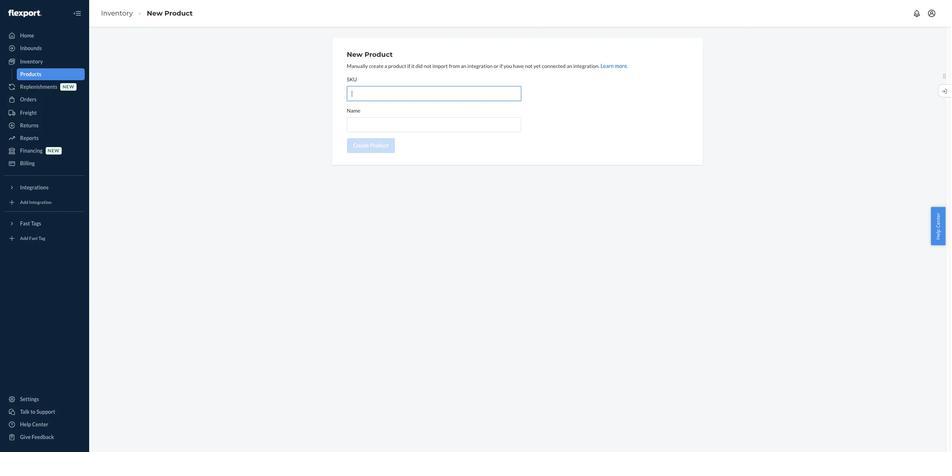 Task type: locate. For each thing, give the bounding box(es) containing it.
add left integration
[[20, 200, 28, 205]]

inventory
[[101, 9, 133, 17], [20, 58, 43, 65]]

manually create a product if it did not import from an integration or if you have not yet connected an integration. learn more .
[[347, 63, 629, 69]]

0 vertical spatial help
[[935, 229, 942, 240]]

home
[[20, 32, 34, 39]]

not right did
[[424, 63, 432, 69]]

1 vertical spatial new
[[48, 148, 60, 154]]

1 vertical spatial new
[[347, 51, 363, 59]]

1 if from the left
[[407, 63, 411, 69]]

learn
[[601, 63, 614, 69]]

fast left the tag
[[29, 236, 38, 241]]

1 horizontal spatial center
[[935, 213, 942, 228]]

products link
[[17, 68, 85, 80]]

new product link
[[147, 9, 193, 17]]

0 vertical spatial add
[[20, 200, 28, 205]]

returns
[[20, 122, 39, 129]]

help center
[[935, 213, 942, 240], [20, 422, 48, 428]]

new inside "breadcrumbs" navigation
[[147, 9, 163, 17]]

not
[[424, 63, 432, 69], [525, 63, 533, 69]]

2 vertical spatial product
[[370, 142, 389, 149]]

1 vertical spatial inventory
[[20, 58, 43, 65]]

1 horizontal spatial new
[[63, 84, 74, 90]]

0 vertical spatial inventory link
[[101, 9, 133, 17]]

None text field
[[347, 86, 521, 101]]

0 vertical spatial new product
[[147, 9, 193, 17]]

fast left tags
[[20, 220, 30, 227]]

add inside 'link'
[[20, 200, 28, 205]]

center
[[935, 213, 942, 228], [32, 422, 48, 428]]

orders link
[[4, 94, 85, 106]]

1 horizontal spatial if
[[500, 63, 503, 69]]

2 not from the left
[[525, 63, 533, 69]]

0 horizontal spatial new
[[48, 148, 60, 154]]

0 horizontal spatial new
[[147, 9, 163, 17]]

1 not from the left
[[424, 63, 432, 69]]

an right from
[[461, 63, 467, 69]]

new product
[[147, 9, 193, 17], [347, 51, 393, 59]]

1 vertical spatial add
[[20, 236, 28, 241]]

integration
[[468, 63, 493, 69]]

add integration link
[[4, 197, 85, 209]]

feedback
[[32, 434, 54, 441]]

talk to support
[[20, 409, 55, 415]]

0 horizontal spatial not
[[424, 63, 432, 69]]

help center button
[[932, 207, 946, 245]]

integrations
[[20, 184, 49, 191]]

add
[[20, 200, 28, 205], [20, 236, 28, 241]]

0 vertical spatial new
[[147, 9, 163, 17]]

reports
[[20, 135, 39, 141]]

2 add from the top
[[20, 236, 28, 241]]

1 horizontal spatial not
[[525, 63, 533, 69]]

new
[[147, 9, 163, 17], [347, 51, 363, 59]]

1 horizontal spatial inventory
[[101, 9, 133, 17]]

1 vertical spatial inventory link
[[4, 56, 85, 68]]

talk
[[20, 409, 30, 415]]

home link
[[4, 30, 85, 42]]

inventory link
[[101, 9, 133, 17], [4, 56, 85, 68]]

1 add from the top
[[20, 200, 28, 205]]

help center link
[[4, 419, 85, 431]]

0 horizontal spatial an
[[461, 63, 467, 69]]

0 vertical spatial inventory
[[101, 9, 133, 17]]

1 vertical spatial new product
[[347, 51, 393, 59]]

if right or
[[500, 63, 503, 69]]

0 vertical spatial fast
[[20, 220, 30, 227]]

new down products link
[[63, 84, 74, 90]]

help center inside help center button
[[935, 213, 942, 240]]

to
[[31, 409, 36, 415]]

billing
[[20, 160, 35, 167]]

if
[[407, 63, 411, 69], [500, 63, 503, 69]]

1 an from the left
[[461, 63, 467, 69]]

an right connected
[[567, 63, 573, 69]]

help
[[935, 229, 942, 240], [20, 422, 31, 428]]

0 horizontal spatial help
[[20, 422, 31, 428]]

0 vertical spatial center
[[935, 213, 942, 228]]

inventory link inside "breadcrumbs" navigation
[[101, 9, 133, 17]]

1 vertical spatial center
[[32, 422, 48, 428]]

breadcrumbs navigation
[[95, 2, 199, 24]]

0 vertical spatial product
[[165, 9, 193, 17]]

if left it
[[407, 63, 411, 69]]

reports link
[[4, 132, 85, 144]]

0 horizontal spatial if
[[407, 63, 411, 69]]

add down fast tags on the left of the page
[[20, 236, 28, 241]]

an
[[461, 63, 467, 69], [567, 63, 573, 69]]

name
[[347, 107, 361, 114]]

1 horizontal spatial an
[[567, 63, 573, 69]]

1 horizontal spatial help center
[[935, 213, 942, 240]]

not left yet
[[525, 63, 533, 69]]

product
[[165, 9, 193, 17], [365, 51, 393, 59], [370, 142, 389, 149]]

0 vertical spatial new
[[63, 84, 74, 90]]

1 horizontal spatial help
[[935, 229, 942, 240]]

integration.
[[574, 63, 600, 69]]

None text field
[[347, 117, 521, 132]]

1 vertical spatial help center
[[20, 422, 48, 428]]

0 horizontal spatial inventory
[[20, 58, 43, 65]]

1 horizontal spatial inventory link
[[101, 9, 133, 17]]

new down the reports link
[[48, 148, 60, 154]]

add integration
[[20, 200, 52, 205]]

connected
[[542, 63, 566, 69]]

0 horizontal spatial inventory link
[[4, 56, 85, 68]]

2 an from the left
[[567, 63, 573, 69]]

give
[[20, 434, 31, 441]]

tags
[[31, 220, 41, 227]]

0 horizontal spatial new product
[[147, 9, 193, 17]]

have
[[513, 63, 524, 69]]

fast tags button
[[4, 218, 85, 230]]

from
[[449, 63, 460, 69]]

fast
[[20, 220, 30, 227], [29, 236, 38, 241]]

integrations button
[[4, 182, 85, 194]]

0 horizontal spatial help center
[[20, 422, 48, 428]]

add fast tag link
[[4, 233, 85, 245]]

new
[[63, 84, 74, 90], [48, 148, 60, 154]]

add for add fast tag
[[20, 236, 28, 241]]

yet
[[534, 63, 541, 69]]

0 vertical spatial help center
[[935, 213, 942, 240]]



Task type: vqa. For each thing, say whether or not it's contained in the screenshot.
pallet at the bottom right
no



Task type: describe. For each thing, give the bounding box(es) containing it.
financing
[[20, 148, 43, 154]]

1 horizontal spatial new product
[[347, 51, 393, 59]]

inbounds link
[[4, 42, 85, 54]]

center inside button
[[935, 213, 942, 228]]

did
[[416, 63, 423, 69]]

more
[[615, 63, 627, 69]]

tag
[[39, 236, 45, 241]]

fast tags
[[20, 220, 41, 227]]

settings link
[[4, 394, 85, 406]]

create product
[[353, 142, 389, 149]]

you
[[504, 63, 512, 69]]

flexport logo image
[[8, 10, 42, 17]]

1 vertical spatial product
[[365, 51, 393, 59]]

product inside "breadcrumbs" navigation
[[165, 9, 193, 17]]

0 horizontal spatial center
[[32, 422, 48, 428]]

1 vertical spatial help
[[20, 422, 31, 428]]

2 if from the left
[[500, 63, 503, 69]]

replenishments
[[20, 84, 57, 90]]

new for financing
[[48, 148, 60, 154]]

freight
[[20, 110, 37, 116]]

inventory inside "breadcrumbs" navigation
[[101, 9, 133, 17]]

new for replenishments
[[63, 84, 74, 90]]

orders
[[20, 96, 37, 103]]

new product inside "breadcrumbs" navigation
[[147, 9, 193, 17]]

help center inside "help center" link
[[20, 422, 48, 428]]

create product button
[[347, 138, 395, 153]]

it
[[412, 63, 415, 69]]

.
[[627, 63, 629, 69]]

close navigation image
[[73, 9, 82, 18]]

manually
[[347, 63, 368, 69]]

open account menu image
[[928, 9, 937, 18]]

open notifications image
[[913, 9, 922, 18]]

sku
[[347, 76, 357, 83]]

1 horizontal spatial new
[[347, 51, 363, 59]]

products
[[20, 71, 41, 77]]

returns link
[[4, 120, 85, 132]]

learn more button
[[601, 62, 627, 70]]

or
[[494, 63, 499, 69]]

create
[[353, 142, 369, 149]]

talk to support button
[[4, 406, 85, 418]]

give feedback button
[[4, 432, 85, 444]]

integration
[[29, 200, 52, 205]]

1 vertical spatial fast
[[29, 236, 38, 241]]

a
[[385, 63, 387, 69]]

freight link
[[4, 107, 85, 119]]

fast inside "dropdown button"
[[20, 220, 30, 227]]

product inside button
[[370, 142, 389, 149]]

give feedback
[[20, 434, 54, 441]]

help inside button
[[935, 229, 942, 240]]

add for add integration
[[20, 200, 28, 205]]

import
[[433, 63, 448, 69]]

product
[[388, 63, 406, 69]]

billing link
[[4, 158, 85, 170]]

create
[[369, 63, 384, 69]]

inbounds
[[20, 45, 42, 51]]

add fast tag
[[20, 236, 45, 241]]

support
[[37, 409, 55, 415]]

settings
[[20, 396, 39, 403]]



